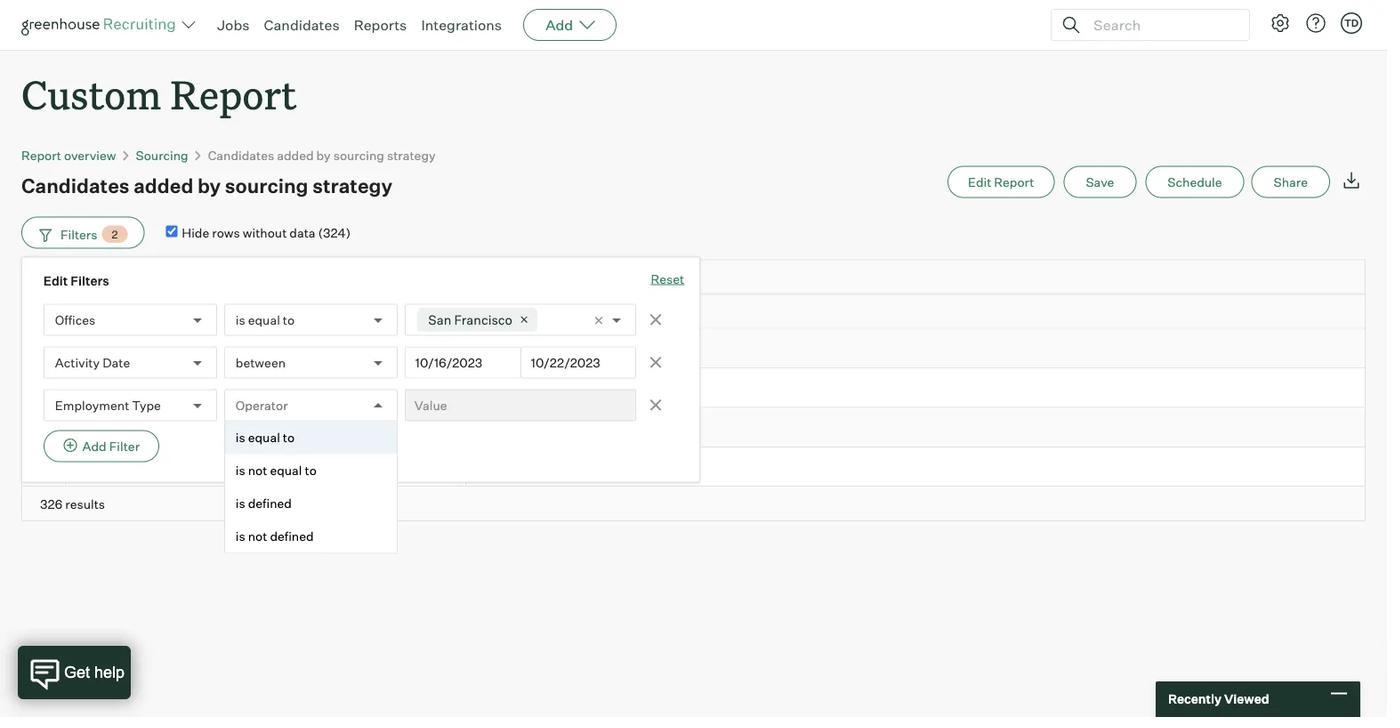 Task type: locate. For each thing, give the bounding box(es) containing it.
candidates up 'rows'
[[208, 147, 274, 163]]

is up is defined
[[236, 463, 245, 478]]

save
[[1086, 174, 1114, 190]]

0 horizontal spatial added
[[134, 173, 193, 198]]

1 vertical spatial edit
[[43, 273, 68, 288]]

total column header
[[66, 295, 333, 328]]

2 inside cell
[[39, 380, 47, 395]]

referral
[[76, 419, 122, 435], [343, 459, 389, 474]]

by up hide
[[197, 173, 221, 198]]

0 vertical spatial sourcing
[[136, 147, 188, 163]]

referral down club
[[343, 459, 389, 474]]

1 vertical spatial is equal to
[[236, 430, 295, 445]]

edit for edit report
[[968, 174, 992, 190]]

1 horizontal spatial edit
[[968, 174, 992, 190]]

report for custom report
[[170, 68, 297, 120]]

company marketing
[[76, 340, 194, 356]]

sourcing
[[136, 147, 188, 163], [76, 273, 123, 286]]

1 horizontal spatial by
[[316, 147, 331, 163]]

0 horizontal spatial sourcing
[[225, 173, 308, 198]]

Hide rows without data (324) checkbox
[[166, 226, 177, 237]]

row
[[21, 294, 1366, 329], [21, 329, 1366, 368], [21, 368, 1366, 408], [21, 408, 1366, 447], [21, 447, 1366, 487]]

reports
[[354, 16, 407, 34]]

save and schedule this report to revisit it! element
[[1064, 166, 1145, 198]]

report
[[170, 68, 297, 120], [21, 147, 61, 163], [994, 174, 1034, 190]]

0 vertical spatial sourcing
[[333, 147, 384, 163]]

0 vertical spatial referral
[[76, 419, 122, 435]]

san francisco
[[428, 312, 513, 328]]

0 vertical spatial 1 link
[[476, 340, 481, 356]]

5 is from the top
[[236, 529, 245, 544]]

1 vertical spatial report
[[21, 147, 61, 163]]

jobs link
[[217, 16, 250, 34]]

edit for edit filters
[[43, 273, 68, 288]]

1 link for referral
[[476, 419, 481, 435]]

date
[[102, 355, 130, 370]]

candidates
[[264, 16, 340, 34], [208, 147, 274, 163], [21, 173, 130, 198]]

1 horizontal spatial 2
[[112, 227, 118, 241]]

to for offices
[[283, 312, 295, 328]]

0 vertical spatial 2
[[112, 227, 118, 241]]

2 vertical spatial 1 link
[[476, 419, 481, 435]]

operator
[[236, 397, 288, 413]]

td
[[1344, 17, 1359, 29]]

reset
[[651, 271, 684, 287]]

schedule button
[[1145, 166, 1244, 198]]

1
[[41, 340, 46, 356], [476, 340, 481, 356], [476, 380, 481, 395], [476, 419, 481, 435]]

1 for 2
[[476, 380, 481, 395]]

1 vertical spatial add
[[82, 438, 107, 454]]

0 vertical spatial to
[[283, 312, 295, 328]]

added down sourcing link
[[134, 173, 193, 198]]

filters up total
[[70, 273, 109, 288]]

to up between
[[283, 312, 295, 328]]

column header up 10/16/2023
[[333, 295, 466, 328]]

1 vertical spatial sourcing
[[76, 273, 123, 286]]

3 1 link from the top
[[476, 419, 481, 435]]

employment type
[[55, 397, 161, 413]]

column header up san
[[333, 260, 466, 293]]

0 vertical spatial not
[[248, 463, 267, 478]]

2 vertical spatial report
[[994, 174, 1034, 190]]

0 vertical spatial added
[[277, 147, 314, 163]]

sourcing up (324)
[[333, 147, 384, 163]]

3 is from the top
[[236, 463, 245, 478]]

2 is equal to from the top
[[236, 430, 295, 445]]

is down operator
[[236, 430, 245, 445]]

2 not from the top
[[248, 529, 267, 544]]

filters
[[61, 226, 97, 242], [70, 273, 109, 288]]

equal up between
[[248, 312, 280, 328]]

1 link
[[476, 340, 481, 356], [476, 380, 481, 395], [476, 419, 481, 435]]

to up is not defined
[[305, 463, 317, 478]]

Search text field
[[1089, 12, 1233, 38]]

not
[[248, 463, 267, 478], [248, 529, 267, 544]]

0 horizontal spatial edit
[[43, 273, 68, 288]]

1 vertical spatial candidates
[[208, 147, 274, 163]]

row containing total
[[21, 294, 1366, 329]]

is defined
[[236, 496, 292, 511]]

2 row from the top
[[21, 329, 1366, 368]]

1 vertical spatial added
[[134, 173, 193, 198]]

report left save
[[994, 174, 1034, 190]]

candidates added by sourcing strategy up (324)
[[208, 147, 436, 163]]

1 horizontal spatial referral
[[343, 459, 389, 474]]

edit
[[968, 174, 992, 190], [43, 273, 68, 288]]

3
[[39, 419, 47, 435]]

1 is equal to from the top
[[236, 312, 295, 328]]

francisco
[[454, 312, 513, 328]]

is
[[236, 312, 245, 328], [236, 430, 245, 445], [236, 463, 245, 478], [236, 496, 245, 511], [236, 529, 245, 544]]

share button
[[1252, 166, 1330, 198]]

2 cell
[[21, 368, 66, 408]]

candidates added by sourcing strategy
[[208, 147, 436, 163], [21, 173, 393, 198]]

defined up is not defined
[[248, 496, 292, 511]]

0 horizontal spatial sourcing
[[76, 273, 123, 286]]

1 vertical spatial equal
[[248, 430, 280, 445]]

to up is not equal to
[[283, 430, 295, 445]]

sourcing link
[[136, 147, 188, 163]]

0 horizontal spatial add
[[82, 438, 107, 454]]

type
[[132, 397, 161, 413]]

by
[[316, 147, 331, 163], [197, 173, 221, 198]]

2 vertical spatial 2
[[39, 380, 47, 395]]

equal
[[248, 312, 280, 328], [248, 430, 280, 445], [270, 463, 302, 478]]

column header up 1 cell
[[21, 295, 66, 328]]

jobs
[[217, 16, 250, 34]]

recently viewed
[[1168, 691, 1269, 707]]

4 row from the top
[[21, 408, 1366, 447]]

1 horizontal spatial add
[[546, 16, 573, 34]]

to
[[283, 312, 295, 328], [283, 430, 295, 445], [305, 463, 317, 478]]

2 up sourcing strategy
[[112, 227, 118, 241]]

integrations link
[[421, 16, 502, 34]]

is equal to up between
[[236, 312, 295, 328]]

0 vertical spatial edit
[[968, 174, 992, 190]]

sourcing strategy
[[76, 273, 170, 286]]

add inside add popup button
[[546, 16, 573, 34]]

326
[[40, 496, 63, 512]]

filters right filter icon
[[61, 226, 97, 242]]

1 inside 1 cell
[[41, 340, 46, 356]]

configure image
[[1270, 12, 1291, 34]]

between
[[236, 355, 286, 370]]

not up is defined
[[248, 463, 267, 478]]

1 link for company marketing
[[476, 340, 481, 356]]

sourcing for sourcing
[[136, 147, 188, 163]]

to for operator
[[283, 430, 295, 445]]

0 vertical spatial by
[[316, 147, 331, 163]]

add button
[[523, 9, 617, 41]]

1 vertical spatial to
[[283, 430, 295, 445]]

2 1 link from the top
[[476, 380, 481, 395]]

added up the data on the left top of the page
[[277, 147, 314, 163]]

2 down 1 cell
[[39, 380, 47, 395]]

add
[[546, 16, 573, 34], [82, 438, 107, 454]]

edit report link
[[948, 166, 1055, 198]]

0 horizontal spatial 2
[[39, 380, 47, 395]]

sourcing strategy row
[[21, 260, 1366, 299]]

0 vertical spatial is equal to
[[236, 312, 295, 328]]

san
[[428, 312, 451, 328]]

add for add
[[546, 16, 573, 34]]

sourcing up total
[[76, 273, 123, 286]]

by up (324)
[[316, 147, 331, 163]]

is equal to
[[236, 312, 295, 328], [236, 430, 295, 445]]

employment
[[55, 397, 129, 413]]

1 horizontal spatial sourcing
[[333, 147, 384, 163]]

sourcing
[[333, 147, 384, 163], [225, 173, 308, 198]]

data
[[289, 225, 316, 240]]

2 vertical spatial equal
[[270, 463, 302, 478]]

1 vertical spatial 1 link
[[476, 380, 481, 395]]

sourcing inside row
[[76, 273, 123, 286]]

club
[[343, 380, 370, 395]]

table
[[21, 260, 1366, 522]]

1 vertical spatial candidates added by sourcing strategy
[[21, 173, 393, 198]]

custom
[[21, 68, 161, 120]]

share
[[1274, 174, 1308, 190]]

1 vertical spatial defined
[[270, 529, 314, 544]]

referral up the add filter
[[76, 419, 122, 435]]

row group
[[21, 329, 1366, 487]]

defined down is defined
[[270, 529, 314, 544]]

2 horizontal spatial report
[[994, 174, 1034, 190]]

1 horizontal spatial report
[[170, 68, 297, 120]]

1 vertical spatial referral
[[343, 459, 389, 474]]

candidates added by sourcing strategy up hide
[[21, 173, 393, 198]]

sourcing up hide rows without data (324)
[[225, 173, 308, 198]]

is up between
[[236, 312, 245, 328]]

is equal to down operator
[[236, 430, 295, 445]]

equal up is defined
[[270, 463, 302, 478]]

edit filters
[[43, 273, 109, 288]]

report left overview
[[21, 147, 61, 163]]

strategy
[[387, 147, 436, 163], [312, 173, 393, 198]]

column header
[[333, 260, 466, 293], [21, 295, 66, 328], [333, 295, 466, 328]]

3 cell
[[21, 408, 66, 447]]

1 not from the top
[[248, 463, 267, 478]]

report overview
[[21, 147, 116, 163]]

1 row from the top
[[21, 294, 1366, 329]]

equal down operator
[[248, 430, 280, 445]]

is down is defined
[[236, 529, 245, 544]]

1 1 link from the top
[[476, 340, 481, 356]]

integrations
[[421, 16, 502, 34]]

5 row from the top
[[21, 447, 1366, 487]]

0 horizontal spatial by
[[197, 173, 221, 198]]

1 horizontal spatial added
[[277, 147, 314, 163]]

add inside add filter button
[[82, 438, 107, 454]]

Value text field
[[405, 389, 636, 421]]

report down jobs link
[[170, 68, 297, 120]]

not down is defined
[[248, 529, 267, 544]]

rows
[[212, 225, 240, 240]]

add filter
[[82, 438, 140, 454]]

defined
[[248, 496, 292, 511], [270, 529, 314, 544]]

1 vertical spatial 2
[[476, 306, 484, 322]]

2 horizontal spatial 2
[[476, 306, 484, 322]]

1 horizontal spatial sourcing
[[136, 147, 188, 163]]

1 vertical spatial by
[[197, 173, 221, 198]]

column header inside sourcing strategy row
[[333, 260, 466, 293]]

0 horizontal spatial report
[[21, 147, 61, 163]]

report overview link
[[21, 147, 116, 163]]

reports link
[[354, 16, 407, 34]]

2
[[112, 227, 118, 241], [476, 306, 484, 322], [39, 380, 47, 395]]

column header for total
[[333, 295, 466, 328]]

0 vertical spatial report
[[170, 68, 297, 120]]

candidates down report overview
[[21, 173, 130, 198]]

4 cell
[[21, 447, 66, 487]]

is up is not defined
[[236, 496, 245, 511]]

candidates right jobs link
[[264, 16, 340, 34]]

0 vertical spatial equal
[[248, 312, 280, 328]]

added
[[277, 147, 314, 163], [134, 173, 193, 198]]

referral cell
[[333, 447, 466, 487]]

1 is from the top
[[236, 312, 245, 328]]

0 vertical spatial add
[[546, 16, 573, 34]]

2 right san
[[476, 306, 484, 322]]

report for edit report
[[994, 174, 1034, 190]]

3 row from the top
[[21, 368, 1366, 408]]

1 vertical spatial not
[[248, 529, 267, 544]]

cell
[[333, 329, 466, 368], [333, 408, 466, 447], [466, 447, 1366, 487]]

sourcing down custom report
[[136, 147, 188, 163]]



Task type: describe. For each thing, give the bounding box(es) containing it.
326 results
[[40, 496, 105, 512]]

viewed
[[1224, 691, 1269, 707]]

edit report
[[968, 174, 1034, 190]]

0 vertical spatial strategy
[[387, 147, 436, 163]]

activity
[[55, 355, 100, 370]]

results
[[65, 496, 105, 512]]

(324)
[[318, 225, 351, 240]]

equal for offices
[[248, 312, 280, 328]]

2 link
[[476, 306, 484, 322]]

offices
[[55, 312, 95, 328]]

2 vertical spatial candidates
[[21, 173, 130, 198]]

10/16/2023
[[415, 355, 483, 370]]

2 is from the top
[[236, 430, 245, 445]]

0 vertical spatial candidates added by sourcing strategy
[[208, 147, 436, 163]]

row containing 4
[[21, 447, 1366, 487]]

candidates link
[[264, 16, 340, 34]]

1 vertical spatial filters
[[70, 273, 109, 288]]

(uni)
[[411, 380, 441, 395]]

2 vertical spatial to
[[305, 463, 317, 478]]

4
[[39, 459, 47, 474]]

company
[[76, 340, 132, 356]]

hide
[[182, 225, 209, 240]]

1 for 1
[[476, 340, 481, 356]]

row containing 1
[[21, 329, 1366, 368]]

add filter button
[[43, 430, 159, 462]]

1 vertical spatial sourcing
[[225, 173, 308, 198]]

is equal to for offices
[[236, 312, 295, 328]]

0 horizontal spatial referral
[[76, 419, 122, 435]]

cell for company marketing
[[333, 329, 466, 368]]

save button
[[1064, 166, 1137, 198]]

download image
[[1341, 170, 1362, 191]]

candidates added by sourcing strategy link
[[208, 147, 436, 163]]

schedule
[[1168, 174, 1222, 190]]

2 for 2 link
[[476, 306, 484, 322]]

is not defined
[[236, 529, 314, 544]]

0 vertical spatial defined
[[248, 496, 292, 511]]

greenhouse recruiting image
[[21, 14, 182, 36]]

blasts
[[372, 380, 408, 395]]

total
[[76, 306, 107, 322]]

recently
[[1168, 691, 1222, 707]]

add for add filter
[[82, 438, 107, 454]]

1 cell
[[21, 329, 66, 368]]

10/22/2023
[[531, 355, 600, 370]]

activity date
[[55, 355, 130, 370]]

cell for referral
[[333, 408, 466, 447]]

club blasts (uni)
[[343, 380, 441, 395]]

hide rows without data (324)
[[182, 225, 351, 240]]

not for equal
[[248, 463, 267, 478]]

td button
[[1341, 12, 1362, 34]]

0 vertical spatial candidates
[[264, 16, 340, 34]]

row containing 2
[[21, 368, 1366, 408]]

0 vertical spatial filters
[[61, 226, 97, 242]]

strategy
[[125, 273, 170, 286]]

reset link
[[651, 270, 684, 290]]

is not equal to
[[236, 463, 317, 478]]

td button
[[1337, 9, 1366, 37]]

column header for sourcing strategy
[[333, 260, 466, 293]]

filter
[[109, 438, 140, 454]]

custom report
[[21, 68, 297, 120]]

marketing
[[134, 340, 194, 356]]

filter image
[[36, 227, 52, 242]]

equal for operator
[[248, 430, 280, 445]]

1 for 3
[[476, 419, 481, 435]]

not for defined
[[248, 529, 267, 544]]

1 vertical spatial strategy
[[312, 173, 393, 198]]

is equal to for operator
[[236, 430, 295, 445]]

table containing total
[[21, 260, 1366, 522]]

referral inside cell
[[343, 459, 389, 474]]

sourcing for sourcing strategy
[[76, 273, 123, 286]]

row containing 3
[[21, 408, 1366, 447]]

overview
[[64, 147, 116, 163]]

2 for 2 cell
[[39, 380, 47, 395]]

without
[[243, 225, 287, 240]]

row group containing 1
[[21, 329, 1366, 487]]

4 is from the top
[[236, 496, 245, 511]]



Task type: vqa. For each thing, say whether or not it's contained in the screenshot.
rightmost ADDED
yes



